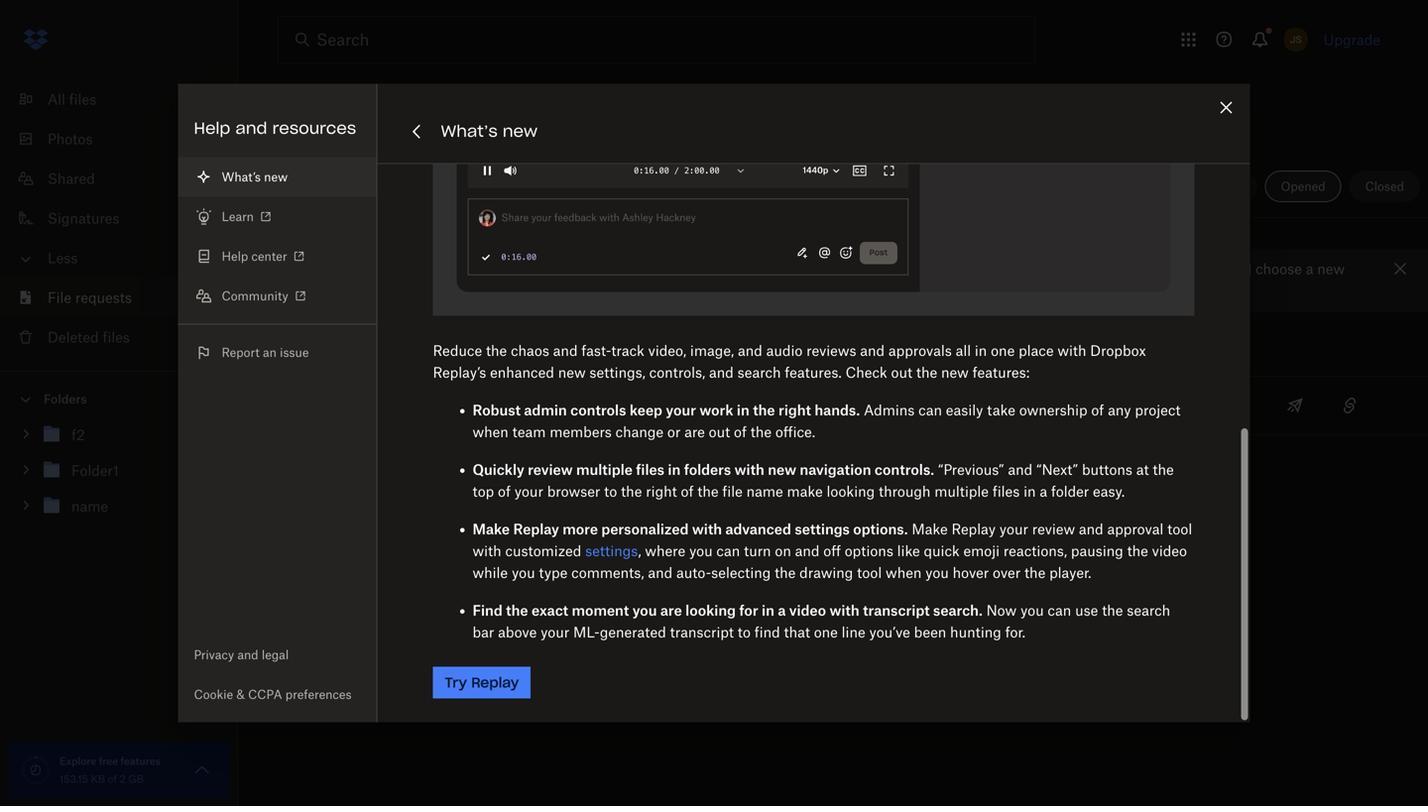 Task type: vqa. For each thing, say whether or not it's contained in the screenshot.
'Documents' tab
no



Task type: locate. For each thing, give the bounding box(es) containing it.
1 horizontal spatial transcript
[[863, 602, 930, 619]]

requests
[[323, 95, 424, 123], [518, 146, 575, 163], [75, 289, 132, 306]]

0 vertical spatial tool
[[1168, 521, 1193, 538]]

preferences
[[285, 687, 352, 702]]

- up office.
[[799, 397, 804, 414]]

longer
[[729, 260, 771, 277]]

the right edit at the right of the page
[[931, 260, 953, 277]]

type
[[539, 564, 568, 581]]

file down less
[[48, 289, 72, 306]]

0 vertical spatial out
[[891, 364, 913, 381]]

chaos
[[511, 342, 549, 359]]

0 vertical spatial requests
[[323, 95, 424, 123]]

1 vertical spatial folder.
[[290, 284, 330, 301]]

try
[[445, 674, 467, 692]]

0 horizontal spatial file
[[304, 260, 324, 277]]

1 horizontal spatial folder.
[[1010, 260, 1050, 277]]

keep
[[630, 402, 663, 419]]

replay
[[513, 521, 559, 538], [952, 521, 996, 538], [471, 674, 519, 692]]

column header up project
[[1142, 320, 1221, 368]]

folder inside the "previous" and "next" buttons at the top of your browser to the right of the file name make looking through multiple files in a folder easy.
[[1051, 483, 1089, 500]]

multiple up "browser"
[[576, 461, 633, 478]]

settings up off
[[795, 521, 850, 538]]

0 vertical spatial file requests
[[278, 95, 424, 123]]

hunting
[[950, 624, 1002, 641]]

settings,
[[590, 364, 646, 381]]

a up find
[[778, 602, 786, 619]]

file right "about"
[[494, 146, 515, 163]]

your inside "make replay your review and approval tool with customized"
[[1000, 521, 1029, 538]]

or inside 'admins can easily take ownership of any project when team members change or are out of the office.'
[[667, 424, 681, 440]]

1 row from the top
[[278, 312, 1428, 377]]

review up "browser"
[[528, 461, 573, 478]]

and up check
[[860, 342, 885, 359]]

review inside "make replay your review and approval tool with customized"
[[1032, 521, 1075, 538]]

ml-
[[573, 624, 600, 641]]

to down "for"
[[738, 624, 751, 641]]

help inside help center link
[[222, 249, 248, 264]]

for.
[[1005, 624, 1026, 641]]

make replay your review and approval tool with customized
[[473, 521, 1193, 559]]

help and resources
[[194, 118, 356, 138]]

and inside the "previous" and "next" buttons at the top of your browser to the right of the file name make looking through multiple files in a folder easy.
[[1008, 461, 1033, 478]]

can inside 'admins can easily take ownership of any project when team members change or are out of the office.'
[[919, 402, 942, 419]]

help up the what's new 'button'
[[194, 118, 230, 138]]

column header
[[1005, 320, 1084, 368], [1142, 320, 1221, 368]]

and left choose
[[1227, 260, 1252, 277]]

0 vertical spatial one
[[991, 342, 1015, 359]]

table containing name
[[278, 312, 1428, 435]]

reviews
[[807, 342, 857, 359]]

team
[[512, 424, 546, 440]]

1 vertical spatial requests
[[518, 146, 575, 163]]

a inside the "previous" and "next" buttons at the top of your browser to the right of the file name make looking through multiple files in a folder easy.
[[1040, 483, 1048, 500]]

transcript up you've
[[863, 602, 930, 619]]

in left folders
[[668, 461, 681, 478]]

1 horizontal spatial are
[[685, 424, 705, 440]]

generated
[[600, 624, 666, 641]]

multiple down ""previous""
[[935, 483, 989, 500]]

0 vertical spatial when
[[473, 424, 509, 440]]

search down audio
[[738, 364, 781, 381]]

1 vertical spatial a
[[1040, 483, 1048, 500]]

you up the for.
[[1021, 602, 1044, 619]]

0 vertical spatial folder
[[540, 260, 579, 277]]

with up while
[[473, 543, 502, 559]]

1 horizontal spatial folder
[[1051, 483, 1089, 500]]

audio
[[766, 342, 803, 359]]

1 horizontal spatial settings
[[795, 521, 850, 538]]

looking
[[827, 483, 875, 500], [686, 602, 736, 619]]

1 horizontal spatial column header
[[1142, 320, 1221, 368]]

1 horizontal spatial looking
[[827, 483, 875, 500]]

replay for make replay more personalized with advanced settings options.
[[513, 521, 559, 538]]

replay up customized
[[513, 521, 559, 538]]

in inside the "previous" and "next" buttons at the top of your browser to the right of the file name make looking through multiple files in a folder easy.
[[1024, 483, 1036, 500]]

1 horizontal spatial request
[[956, 260, 1006, 277]]

1 horizontal spatial file requests
[[278, 95, 424, 123]]

0 horizontal spatial requests
[[75, 289, 132, 306]]

0 vertical spatial video
[[1152, 543, 1187, 559]]

1 vertical spatial what's
[[222, 170, 261, 184]]

when inside 'admins can easily take ownership of any project when team members change or are out of the office.'
[[473, 424, 509, 440]]

can up "selecting"
[[717, 543, 740, 559]]

1 horizontal spatial file
[[494, 146, 515, 163]]

take
[[987, 402, 1016, 419]]

when down robust
[[473, 424, 509, 440]]

you down customized
[[512, 564, 535, 581]]

are inside 'admins can easily take ownership of any project when team members change or are out of the office.'
[[685, 424, 705, 440]]

folders
[[684, 461, 731, 478]]

1 column header from the left
[[1005, 320, 1084, 368]]

right up office.
[[779, 402, 811, 419]]

1 horizontal spatial multiple
[[935, 483, 989, 500]]

replay for make replay your review and approval tool with customized
[[952, 521, 996, 538]]

can inside now you can use the search bar above your ml-generated transcript to find that one line you've been hunting for.
[[1048, 602, 1072, 619]]

1 vertical spatial search
[[1127, 602, 1171, 619]]

report
[[222, 345, 260, 360]]

0 horizontal spatial file
[[48, 289, 72, 306]]

what's inside 'button'
[[222, 170, 261, 184]]

one up features:
[[991, 342, 1015, 359]]

0 vertical spatial review
[[528, 461, 573, 478]]

0 horizontal spatial one
[[814, 624, 838, 641]]

right inside the "previous" and "next" buttons at the top of your browser to the right of the file name make looking through multiple files in a folder easy.
[[646, 483, 677, 500]]

reduce the chaos and fast-track video, image, and audio reviews and approvals all in one place with dropbox replay's enhanced new settings, controls, and search features. check out the new features:
[[433, 342, 1146, 381]]

1 horizontal spatial out
[[891, 364, 913, 381]]

looking inside the "previous" and "next" buttons at the top of your browser to the right of the file name make looking through multiple files in a folder easy.
[[827, 483, 875, 500]]

work
[[700, 402, 734, 419]]

1 was from the left
[[381, 260, 407, 277]]

with inside reduce the chaos and fast-track video, image, and audio reviews and approvals all in one place with dropbox replay's enhanced new settings, controls, and search features. check out the new features:
[[1058, 342, 1087, 359]]

your inside now you can use the search bar above your ml-generated transcript to find that one line you've been hunting for.
[[541, 624, 570, 641]]

0 horizontal spatial file requests
[[48, 289, 132, 306]]

list
[[0, 67, 238, 371]]

"next"
[[1037, 461, 1078, 478]]

1 horizontal spatial can
[[919, 402, 942, 419]]

requests inside "list item"
[[75, 289, 132, 306]]

what's up 'learn' link
[[222, 170, 261, 184]]

1 vertical spatial folder
[[1051, 483, 1089, 500]]

2 vertical spatial to
[[738, 624, 751, 641]]

gb
[[128, 773, 144, 786]]

- right any
[[1142, 397, 1148, 414]]

settings link
[[585, 543, 638, 559]]

learn
[[412, 146, 449, 163], [222, 209, 254, 224]]

0 vertical spatial folder.
[[1010, 260, 1050, 277]]

1 vertical spatial are
[[661, 602, 682, 619]]

the left office.
[[751, 424, 772, 440]]

0 horizontal spatial can
[[717, 543, 740, 559]]

0 horizontal spatial folder.
[[290, 284, 330, 301]]

files inside the "previous" and "next" buttons at the top of your browser to the right of the file name make looking through multiple files in a folder easy.
[[993, 483, 1020, 500]]

transcript down "find the exact moment you are looking for in a video with transcript search."
[[670, 624, 734, 641]]

list containing all files
[[0, 67, 238, 371]]

quickly review multiple files in folders with new navigation controls.
[[473, 461, 934, 478]]

1 horizontal spatial tool
[[1168, 521, 1193, 538]]

new
[[503, 121, 538, 141], [264, 170, 288, 184], [1318, 260, 1345, 277], [558, 364, 586, 381], [941, 364, 969, 381], [768, 461, 797, 478]]

1 vertical spatial learn
[[222, 209, 254, 224]]

are down work
[[685, 424, 705, 440]]

the right work
[[753, 402, 775, 419]]

1 make from the left
[[473, 521, 510, 538]]

help
[[194, 118, 230, 138], [222, 249, 248, 264]]

photos
[[48, 130, 93, 147]]

files down change
[[636, 461, 665, 478]]

dropbox replay screen shows basic and advanced capabilities of the tool image
[[457, 0, 1171, 292]]

video,
[[648, 342, 687, 359]]

1 horizontal spatial make
[[912, 521, 948, 538]]

2 - from the left
[[1005, 397, 1010, 414]]

learn up help center
[[222, 209, 254, 224]]

learn inside help and resources dialog
[[222, 209, 254, 224]]

2 horizontal spatial to
[[886, 260, 899, 277]]

no
[[709, 260, 726, 277]]

- down features:
[[1005, 397, 1010, 414]]

settings up comments,
[[585, 543, 638, 559]]

help for help center
[[222, 249, 248, 264]]

tool inside , where you can turn on and off options like quick emoji reactions, pausing the video while you type comments, and auto-selecting the drawing tool when you hover over the player.
[[857, 564, 882, 581]]

cookie & ccpa preferences button
[[178, 675, 376, 715]]

2 horizontal spatial can
[[1048, 602, 1072, 619]]

0 horizontal spatial learn
[[222, 209, 254, 224]]

copy link image
[[1338, 394, 1362, 418]]

of right top
[[498, 483, 511, 500]]

file requests list item
[[0, 278, 238, 317]]

1 vertical spatial right
[[646, 483, 677, 500]]

help left "center"
[[222, 249, 248, 264]]

community
[[222, 289, 288, 304]]

0 horizontal spatial when
[[473, 424, 509, 440]]

tool right "approval"
[[1168, 521, 1193, 538]]

make down top
[[473, 521, 510, 538]]

1 vertical spatial to
[[604, 483, 617, 500]]

find
[[755, 624, 780, 641]]

the right because
[[516, 260, 537, 277]]

0 vertical spatial right
[[779, 402, 811, 419]]

1 vertical spatial out
[[709, 424, 730, 440]]

0 vertical spatial can
[[919, 402, 942, 419]]

a
[[290, 260, 300, 277]]

folder inside a file request was closed because the folder was deleted or you no longer have permission to edit the request folder. to reopen it, click 'reopen' and choose a new folder.
[[540, 260, 579, 277]]

was left the deleted at the top
[[582, 260, 609, 277]]

navigation
[[800, 461, 871, 478]]

search inside now you can use the search bar above your ml-generated transcript to find that one line you've been hunting for.
[[1127, 602, 1171, 619]]

file up the what's new 'button'
[[278, 95, 316, 123]]

one left line
[[814, 624, 838, 641]]

0 horizontal spatial right
[[646, 483, 677, 500]]

are down auto-
[[661, 602, 682, 619]]

'reopen'
[[1172, 260, 1224, 277]]

1 horizontal spatial -
[[1005, 397, 1010, 414]]

to right "browser"
[[604, 483, 617, 500]]

pro trial element
[[868, 344, 900, 368]]

1 vertical spatial settings
[[585, 543, 638, 559]]

what's new up 'learn' link
[[222, 170, 288, 184]]

to inside the "previous" and "next" buttons at the top of your browser to the right of the file name make looking through multiple files in a folder easy.
[[604, 483, 617, 500]]

learn link
[[178, 197, 376, 237]]

replay inside "make replay your review and approval tool with customized"
[[952, 521, 996, 538]]

to inside a file request was closed because the folder was deleted or you no longer have permission to edit the request folder. to reopen it, click 'reopen' and choose a new folder.
[[886, 260, 899, 277]]

1 vertical spatial or
[[667, 424, 681, 440]]

your right keep
[[666, 402, 696, 419]]

options
[[845, 543, 894, 559]]

1 vertical spatial one
[[814, 624, 838, 641]]

1 horizontal spatial right
[[779, 402, 811, 419]]

with
[[1058, 342, 1087, 359], [735, 461, 765, 478], [692, 521, 722, 538], [473, 543, 502, 559], [830, 602, 860, 619]]

0 vertical spatial file
[[494, 146, 515, 163]]

less image
[[16, 249, 36, 269]]

video down "approval"
[[1152, 543, 1187, 559]]

1 horizontal spatial one
[[991, 342, 1015, 359]]

one inside reduce the chaos and fast-track video, image, and audio reviews and approvals all in one place with dropbox replay's enhanced new settings, controls, and search features. check out the new features:
[[991, 342, 1015, 359]]

1 vertical spatial can
[[717, 543, 740, 559]]

when down "like"
[[886, 564, 922, 581]]

check
[[846, 364, 887, 381]]

options.
[[853, 521, 908, 538]]

file requests link
[[16, 278, 238, 317]]

fast-
[[582, 342, 611, 359]]

it,
[[1122, 260, 1135, 277]]

table
[[278, 312, 1428, 435]]

enhanced
[[490, 364, 554, 381]]

hover
[[953, 564, 989, 581]]

1 horizontal spatial to
[[738, 624, 751, 641]]

0 horizontal spatial make
[[473, 521, 510, 538]]

,
[[638, 543, 641, 559]]

1 vertical spatial file requests
[[48, 289, 132, 306]]

with right place
[[1058, 342, 1087, 359]]

personalized
[[601, 521, 689, 538]]

make inside "make replay your review and approval tool with customized"
[[912, 521, 948, 538]]

0 horizontal spatial what's
[[222, 170, 261, 184]]

opened
[[1281, 179, 1326, 194]]

can left easily
[[919, 402, 942, 419]]

cell
[[1373, 377, 1428, 434]]

with up line
[[830, 602, 860, 619]]

0 vertical spatial or
[[665, 260, 678, 277]]

learn for learn about file requests
[[412, 146, 449, 163]]

out down approvals
[[891, 364, 913, 381]]

0 horizontal spatial search
[[738, 364, 781, 381]]

project
[[1135, 402, 1181, 419]]

0 vertical spatial are
[[685, 424, 705, 440]]

settings
[[795, 521, 850, 538], [585, 543, 638, 559]]

and
[[235, 118, 267, 138], [1227, 260, 1252, 277], [553, 342, 578, 359], [738, 342, 763, 359], [860, 342, 885, 359], [709, 364, 734, 381], [1008, 461, 1033, 478], [1079, 521, 1104, 538], [795, 543, 820, 559], [648, 564, 673, 581], [237, 648, 259, 663]]

the inside 'admins can easily take ownership of any project when team members change or are out of the office.'
[[751, 424, 772, 440]]

files down ""previous""
[[993, 483, 1020, 500]]

row containing name
[[278, 312, 1428, 377]]

looking down navigation
[[827, 483, 875, 500]]

0 vertical spatial settings
[[795, 521, 850, 538]]

0 vertical spatial learn
[[412, 146, 449, 163]]

replay inside button
[[471, 674, 519, 692]]

name
[[747, 483, 783, 500]]

in up reactions,
[[1024, 483, 1036, 500]]

edit
[[903, 260, 928, 277]]

1 horizontal spatial search
[[1127, 602, 1171, 619]]

folder
[[540, 260, 579, 277], [1051, 483, 1089, 500]]

153.15
[[60, 773, 88, 786]]

transcript inside now you can use the search bar above your ml-generated transcript to find that one line you've been hunting for.
[[670, 624, 734, 641]]

0 horizontal spatial what's new
[[222, 170, 288, 184]]

search inside reduce the chaos and fast-track video, image, and audio reviews and approvals all in one place with dropbox replay's enhanced new settings, controls, and search features. check out the new features:
[[738, 364, 781, 381]]

and left "next"
[[1008, 461, 1033, 478]]

a file request was closed because the folder was deleted or you no longer have permission to edit the request folder. to reopen it, click 'reopen' and choose a new folder. alert
[[278, 249, 1428, 312]]

created button
[[592, 344, 647, 368]]

0 vertical spatial looking
[[827, 483, 875, 500]]

was left closed
[[381, 260, 407, 277]]

request right a
[[328, 260, 377, 277]]

1 vertical spatial when
[[886, 564, 922, 581]]

file right a
[[304, 260, 324, 277]]

new right choose
[[1318, 260, 1345, 277]]

column header up ownership in the right of the page
[[1005, 320, 1084, 368]]

can
[[919, 402, 942, 419], [717, 543, 740, 559], [1048, 602, 1072, 619]]

what's new inside 'button'
[[222, 170, 288, 184]]

deleted files
[[48, 329, 130, 346]]

2 make from the left
[[912, 521, 948, 538]]

of
[[1091, 402, 1104, 419], [734, 424, 747, 440], [498, 483, 511, 500], [681, 483, 694, 500], [108, 773, 117, 786]]

1 horizontal spatial a
[[1040, 483, 1048, 500]]

free
[[99, 755, 118, 768]]

of left 2
[[108, 773, 117, 786]]

the right use
[[1102, 602, 1123, 619]]

learn down go back icon
[[412, 146, 449, 163]]

2 horizontal spatial file
[[722, 483, 743, 500]]

1 vertical spatial help
[[222, 249, 248, 264]]

1 vertical spatial review
[[1032, 521, 1075, 538]]

new up 'learn' link
[[264, 170, 288, 184]]

you
[[682, 260, 706, 277], [689, 543, 713, 559], [512, 564, 535, 581], [926, 564, 949, 581], [633, 602, 657, 619], [1021, 602, 1044, 619]]

2 horizontal spatial a
[[1306, 260, 1314, 277]]

or down robust admin controls keep your work in the right hands.
[[667, 424, 681, 440]]

help for help and resources
[[194, 118, 230, 138]]

video up that
[[789, 602, 826, 619]]

2 horizontal spatial requests
[[518, 146, 575, 163]]

exact
[[532, 602, 568, 619]]

use
[[1075, 602, 1098, 619]]

0 horizontal spatial looking
[[686, 602, 736, 619]]

file requests inside "list item"
[[48, 289, 132, 306]]

0 horizontal spatial column header
[[1005, 320, 1084, 368]]

like
[[897, 543, 920, 559]]

in right all
[[975, 342, 987, 359]]

0 vertical spatial search
[[738, 364, 781, 381]]

your up reactions,
[[1000, 521, 1029, 538]]

0 vertical spatial what's new
[[441, 121, 538, 141]]

in inside reduce the chaos and fast-track video, image, and audio reviews and approvals all in one place with dropbox replay's enhanced new settings, controls, and search features. check out the new features:
[[975, 342, 987, 359]]

what's up "about"
[[441, 121, 498, 141]]

a right choose
[[1306, 260, 1314, 277]]

one inside now you can use the search bar above your ml-generated transcript to find that one line you've been hunting for.
[[814, 624, 838, 641]]

out down work
[[709, 424, 730, 440]]

your down exact
[[541, 624, 570, 641]]

drawing
[[800, 564, 853, 581]]

2 row from the top
[[278, 377, 1428, 435]]

1 horizontal spatial was
[[582, 260, 609, 277]]

you down 'quick'
[[926, 564, 949, 581]]

0 horizontal spatial transcript
[[670, 624, 734, 641]]

a down "next"
[[1040, 483, 1048, 500]]

0 horizontal spatial tool
[[857, 564, 882, 581]]

have
[[775, 260, 806, 277]]

folder down "next"
[[1051, 483, 1089, 500]]

group
[[0, 413, 238, 539]]

0 vertical spatial file
[[278, 95, 316, 123]]

that
[[784, 624, 810, 641]]

a inside a file request was closed because the folder was deleted or you no longer have permission to edit the request folder. to reopen it, click 'reopen' and choose a new folder.
[[1306, 260, 1314, 277]]

resources
[[272, 118, 356, 138]]

1 horizontal spatial learn
[[412, 146, 449, 163]]

player.
[[1050, 564, 1092, 581]]

the up personalized
[[621, 483, 642, 500]]

features:
[[973, 364, 1030, 381]]

0 horizontal spatial a
[[778, 602, 786, 619]]

2 horizontal spatial -
[[1142, 397, 1148, 414]]

to
[[1054, 260, 1069, 277]]

your down 'quickly'
[[515, 483, 543, 500]]

of up quickly review multiple files in folders with new navigation controls.
[[734, 424, 747, 440]]

1 vertical spatial transcript
[[670, 624, 734, 641]]

0 vertical spatial help
[[194, 118, 230, 138]]

your inside the "previous" and "next" buttons at the top of your browser to the right of the file name make looking through multiple files in a folder easy.
[[515, 483, 543, 500]]

0 horizontal spatial -
[[799, 397, 804, 414]]

out
[[891, 364, 913, 381], [709, 424, 730, 440]]

1 vertical spatial video
[[789, 602, 826, 619]]

row
[[278, 312, 1428, 377], [278, 377, 1428, 435]]

what's new
[[441, 121, 538, 141], [222, 170, 288, 184]]

change
[[616, 424, 664, 440]]

1 vertical spatial looking
[[686, 602, 736, 619]]

right up personalized
[[646, 483, 677, 500]]

1 horizontal spatial when
[[886, 564, 922, 581]]

tool down options
[[857, 564, 882, 581]]

folder right because
[[540, 260, 579, 277]]



Task type: describe. For each thing, give the bounding box(es) containing it.
tool inside "make replay your review and approval tool with customized"
[[1168, 521, 1193, 538]]

explore free features 153.15 kb of 2 gb
[[60, 755, 161, 786]]

bar
[[473, 624, 494, 641]]

you up auto-
[[689, 543, 713, 559]]

with up name
[[735, 461, 765, 478]]

an
[[263, 345, 277, 360]]

3 - from the left
[[1142, 397, 1148, 414]]

file inside file requests link
[[48, 289, 72, 306]]

make for your
[[912, 521, 948, 538]]

out inside 'admins can easily take ownership of any project when team members change or are out of the office.'
[[709, 424, 730, 440]]

closed
[[411, 260, 453, 277]]

now
[[987, 602, 1017, 619]]

out inside reduce the chaos and fast-track video, image, and audio reviews and approvals all in one place with dropbox replay's enhanced new settings, controls, and search features. check out the new features:
[[891, 364, 913, 381]]

reactions,
[[1004, 543, 1067, 559]]

file inside the "previous" and "next" buttons at the top of your browser to the right of the file name make looking through multiple files in a folder easy.
[[722, 483, 743, 500]]

ownership
[[1019, 402, 1088, 419]]

approvals
[[889, 342, 952, 359]]

in right work
[[737, 402, 750, 419]]

controls.
[[875, 461, 934, 478]]

0 horizontal spatial are
[[661, 602, 682, 619]]

make for more
[[473, 521, 510, 538]]

the down folders
[[698, 483, 719, 500]]

all files link
[[16, 79, 238, 119]]

learn for learn
[[222, 209, 254, 224]]

"previous" and "next" buttons at the top of your browser to the right of the file name make looking through multiple files in a folder easy.
[[473, 461, 1174, 500]]

about
[[453, 146, 491, 163]]

all files
[[48, 91, 96, 108]]

you inside now you can use the search bar above your ml-generated transcript to find that one line you've been hunting for.
[[1021, 602, 1044, 619]]

explore
[[60, 755, 96, 768]]

place
[[1019, 342, 1054, 359]]

of down quickly review multiple files in folders with new navigation controls.
[[681, 483, 694, 500]]

new up name
[[768, 461, 797, 478]]

legal
[[262, 648, 289, 663]]

admins can easily take ownership of any project when team members change or are out of the office.
[[473, 402, 1181, 440]]

and inside "link"
[[237, 648, 259, 663]]

0 horizontal spatial review
[[528, 461, 573, 478]]

auto-
[[676, 564, 711, 581]]

0 vertical spatial multiple
[[576, 461, 633, 478]]

opened button
[[1265, 171, 1342, 202]]

controls
[[570, 402, 626, 419]]

above
[[498, 624, 537, 641]]

and left the fast- on the left
[[553, 342, 578, 359]]

while
[[473, 564, 508, 581]]

through
[[879, 483, 931, 500]]

on
[[775, 543, 791, 559]]

off
[[824, 543, 841, 559]]

report an issue link
[[178, 333, 376, 372]]

one for place
[[991, 342, 1015, 359]]

one for line
[[814, 624, 838, 641]]

with up auto-
[[692, 521, 722, 538]]

learn about file requests
[[412, 146, 575, 163]]

image,
[[690, 342, 734, 359]]

deleted
[[612, 260, 661, 277]]

dropbox image
[[16, 20, 56, 60]]

moment
[[572, 602, 629, 619]]

top
[[473, 483, 494, 500]]

shared link
[[16, 159, 238, 198]]

0 horizontal spatial video
[[789, 602, 826, 619]]

2 request from the left
[[956, 260, 1006, 277]]

1 horizontal spatial what's
[[441, 121, 498, 141]]

the down the on
[[775, 564, 796, 581]]

comments,
[[572, 564, 644, 581]]

learn about file requests link
[[412, 146, 575, 163]]

what's new button
[[178, 157, 376, 197]]

new down all
[[941, 364, 969, 381]]

1 horizontal spatial file
[[278, 95, 316, 123]]

robust
[[473, 402, 521, 419]]

shared
[[48, 170, 95, 187]]

help center link
[[178, 237, 376, 276]]

privacy
[[194, 648, 234, 663]]

admins
[[864, 402, 915, 419]]

or inside a file request was closed because the folder was deleted or you no longer have permission to edit the request folder. to reopen it, click 'reopen' and choose a new folder.
[[665, 260, 678, 277]]

the right at
[[1153, 461, 1174, 478]]

features
[[120, 755, 161, 768]]

the left chaos
[[486, 342, 507, 359]]

easy.
[[1093, 483, 1125, 500]]

less
[[48, 249, 78, 266]]

the down reactions,
[[1025, 564, 1046, 581]]

with inside "make replay your review and approval tool with customized"
[[473, 543, 502, 559]]

folders button
[[0, 384, 238, 413]]

when inside , where you can turn on and off options like quick emoji reactions, pausing the video while you type comments, and auto-selecting the drawing tool when you hover over the player.
[[886, 564, 922, 581]]

make replay more personalized with advanced settings options.
[[473, 521, 908, 538]]

video inside , where you can turn on and off options like quick emoji reactions, pausing the video while you type comments, and auto-selecting the drawing tool when you hover over the player.
[[1152, 543, 1187, 559]]

admin
[[524, 402, 567, 419]]

where
[[645, 543, 686, 559]]

file inside a file request was closed because the folder was deleted or you no longer have permission to edit the request folder. to reopen it, click 'reopen' and choose a new folder.
[[304, 260, 324, 277]]

and down the image,
[[709, 364, 734, 381]]

files right all
[[69, 91, 96, 108]]

go back image
[[405, 120, 429, 143]]

0 vertical spatial transcript
[[863, 602, 930, 619]]

now you can use the search bar above your ml-generated transcript to find that one line you've been hunting for.
[[473, 602, 1171, 641]]

issue
[[280, 345, 309, 360]]

ccpa
[[248, 687, 282, 702]]

hands.
[[815, 402, 860, 419]]

multiple inside the "previous" and "next" buttons at the top of your browser to the right of the file name make looking through multiple files in a folder easy.
[[935, 483, 989, 500]]

files down file requests "list item"
[[103, 329, 130, 346]]

row containing 12/20/2023
[[278, 377, 1428, 435]]

the up above
[[506, 602, 528, 619]]

and inside "make replay your review and approval tool with customized"
[[1079, 521, 1104, 538]]

the down "approval"
[[1127, 543, 1149, 559]]

a file request was closed because the folder was deleted or you no longer have permission to edit the request folder. to reopen it, click 'reopen' and choose a new folder.
[[290, 260, 1345, 301]]

you inside a file request was closed because the folder was deleted or you no longer have permission to edit the request folder. to reopen it, click 'reopen' and choose a new folder.
[[682, 260, 706, 277]]

help and resources dialog
[[178, 0, 1250, 723]]

&
[[236, 687, 245, 702]]

to inside now you can use the search bar above your ml-generated transcript to find that one line you've been hunting for.
[[738, 624, 751, 641]]

browser
[[547, 483, 600, 500]]

1 request from the left
[[328, 260, 377, 277]]

and right the on
[[795, 543, 820, 559]]

of left any
[[1091, 402, 1104, 419]]

community link
[[178, 276, 376, 316]]

privacy and legal link
[[178, 635, 376, 675]]

and down 'where'
[[648, 564, 673, 581]]

2 column header from the left
[[1142, 320, 1221, 368]]

send email image
[[1283, 394, 1307, 418]]

replay for try replay
[[471, 674, 519, 692]]

report an issue
[[222, 345, 309, 360]]

deleted files link
[[16, 317, 238, 357]]

any
[[1108, 402, 1131, 419]]

new up learn about file requests
[[503, 121, 538, 141]]

closed
[[1365, 179, 1405, 194]]

quickly
[[473, 461, 524, 478]]

make
[[787, 483, 823, 500]]

of inside explore free features 153.15 kb of 2 gb
[[108, 773, 117, 786]]

created
[[592, 348, 647, 365]]

try replay button
[[433, 667, 531, 699]]

new inside the what's new 'button'
[[264, 170, 288, 184]]

all
[[48, 91, 65, 108]]

dropbox
[[1090, 342, 1146, 359]]

and up the what's new 'button'
[[235, 118, 267, 138]]

name
[[294, 348, 334, 365]]

and left audio
[[738, 342, 763, 359]]

1 - from the left
[[799, 397, 804, 414]]

reopen
[[1073, 260, 1119, 277]]

click
[[1138, 260, 1169, 277]]

photos link
[[16, 119, 238, 159]]

cookie & ccpa preferences
[[194, 687, 352, 702]]

new down the fast- on the left
[[558, 364, 586, 381]]

quota usage element
[[20, 755, 52, 787]]

at
[[1137, 461, 1149, 478]]

the down approvals
[[916, 364, 938, 381]]

closed button
[[1350, 171, 1420, 202]]

can inside , where you can turn on and off options like quick emoji reactions, pausing the video while you type comments, and auto-selecting the drawing tool when you hover over the player.
[[717, 543, 740, 559]]

the inside now you can use the search bar above your ml-generated transcript to find that one line you've been hunting for.
[[1102, 602, 1123, 619]]

new inside a file request was closed because the folder was deleted or you no longer have permission to edit the request folder. to reopen it, click 'reopen' and choose a new folder.
[[1318, 260, 1345, 277]]

buttons
[[1082, 461, 1133, 478]]

signatures link
[[16, 198, 238, 238]]

and inside a file request was closed because the folder was deleted or you no longer have permission to edit the request folder. to reopen it, click 'reopen' and choose a new folder.
[[1227, 260, 1252, 277]]

try replay
[[445, 674, 519, 692]]

you up generated
[[633, 602, 657, 619]]

over
[[993, 564, 1021, 581]]

in right "for"
[[762, 602, 775, 619]]

2 was from the left
[[582, 260, 609, 277]]

0 horizontal spatial settings
[[585, 543, 638, 559]]

replay's
[[433, 364, 486, 381]]

search.
[[933, 602, 983, 619]]

office.
[[776, 424, 815, 440]]



